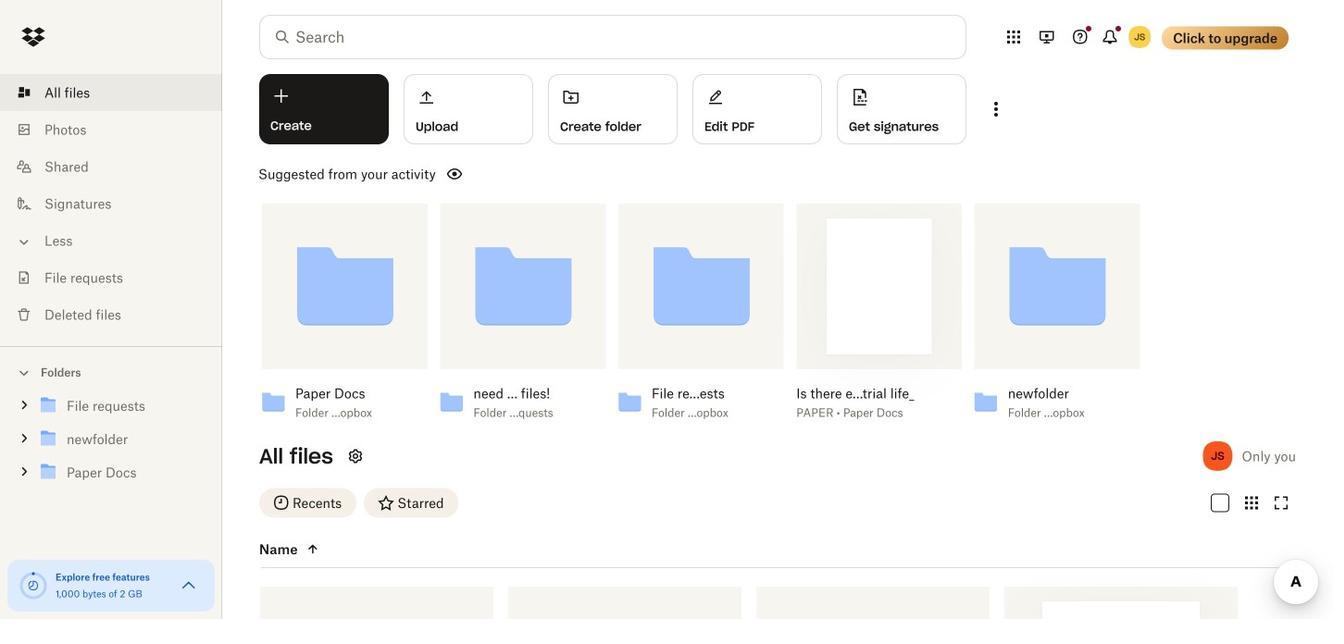 Task type: vqa. For each thing, say whether or not it's contained in the screenshot.
'group' at the bottom of the page
yes



Task type: describe. For each thing, give the bounding box(es) containing it.
file, father's day.paper row
[[1005, 587, 1238, 620]]

folder, paper docs row
[[757, 587, 990, 620]]

folder, file requests row
[[260, 587, 494, 620]]

dropbox image
[[15, 19, 52, 56]]

folder settings image
[[344, 445, 367, 468]]



Task type: locate. For each thing, give the bounding box(es) containing it.
quota usage progress bar
[[19, 571, 48, 601]]

list
[[0, 63, 222, 346]]

less image
[[15, 233, 33, 251]]

group
[[0, 386, 222, 503]]

list item
[[0, 74, 222, 111]]

folder, newfolder row
[[509, 587, 742, 620]]

Search in folder "Dropbox" text field
[[295, 26, 928, 48]]

quota usage image
[[19, 571, 48, 601]]



